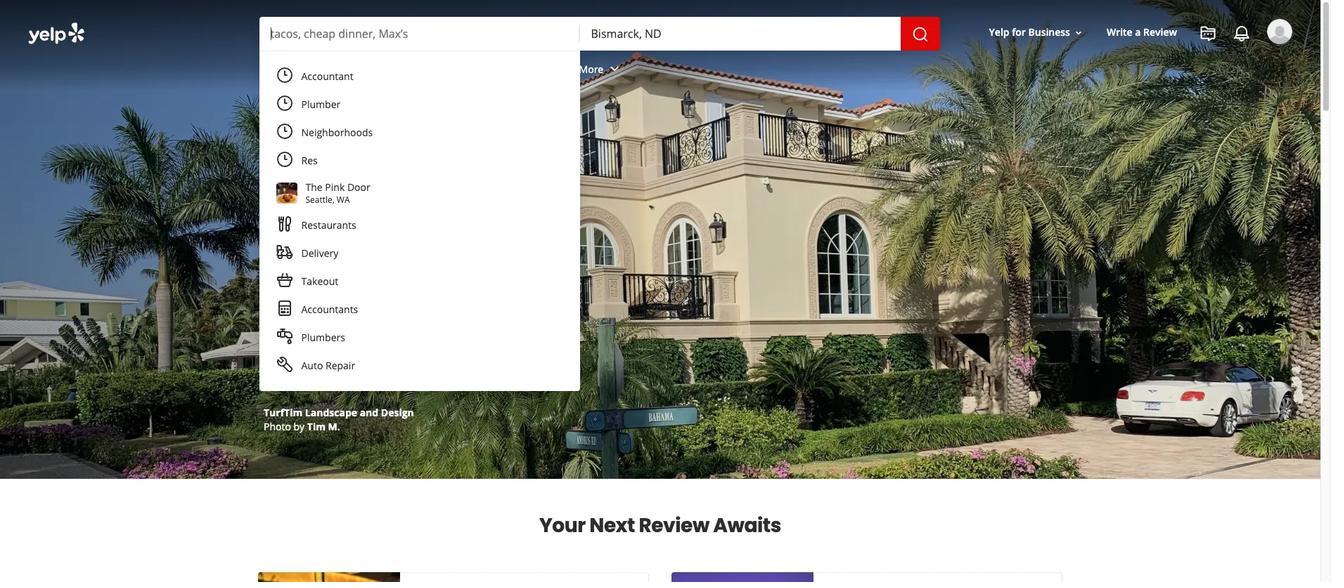 Task type: vqa. For each thing, say whether or not it's contained in the screenshot.
the bottom all
no



Task type: locate. For each thing, give the bounding box(es) containing it.
24 clock v2 image left plumber
[[276, 95, 293, 112]]

review right next in the left of the page
[[639, 513, 709, 540]]

2 24 clock v2 image from the top
[[276, 95, 293, 112]]

24 clock v2 image
[[276, 67, 293, 84], [276, 95, 293, 112]]

seattle,
[[306, 194, 335, 206]]

restaurants link
[[257, 51, 354, 91], [268, 212, 571, 240]]

yelp for business button
[[984, 20, 1090, 45]]

1 vertical spatial restaurants
[[301, 219, 356, 232]]

more link
[[568, 51, 634, 91]]

tree
[[337, 246, 361, 262]]

more
[[579, 62, 604, 76]]

tree services link
[[292, 238, 431, 271]]

2 24 clock v2 image from the top
[[276, 151, 293, 168]]

24 clock v2 image inside plumber link
[[276, 95, 293, 112]]

24 clock v2 image left accountant
[[276, 67, 293, 84]]

1 24 clock v2 image from the top
[[276, 123, 293, 140]]

review for next
[[639, 513, 709, 540]]

notifications image
[[1233, 25, 1250, 42]]

0 vertical spatial 24 clock v2 image
[[276, 123, 293, 140]]

24 clock v2 image left 'res'
[[276, 151, 293, 168]]

0 vertical spatial 24 clock v2 image
[[276, 67, 293, 84]]

restaurants link up plumber
[[257, 51, 354, 91]]

neighborhoods
[[301, 126, 373, 139]]

tim
[[307, 421, 326, 434]]

plumbers
[[301, 331, 345, 345]]

search image
[[912, 26, 929, 43]]

restaurants down seattle,
[[301, 219, 356, 232]]

1 vertical spatial review
[[639, 513, 709, 540]]

review right a
[[1144, 26, 1177, 39]]

auto repair
[[301, 359, 355, 373]]

restaurants
[[268, 62, 323, 76], [301, 219, 356, 232]]

24 clock v2 image for res
[[276, 151, 293, 168]]

projects image
[[1200, 25, 1217, 42]]

Near text field
[[591, 26, 889, 41]]

None field
[[270, 26, 569, 41], [591, 26, 889, 41], [270, 26, 569, 41]]

yelp
[[989, 26, 1010, 39]]

24 clock v2 image inside res link
[[276, 151, 293, 168]]

24 clock v2 image left neighborhoods
[[276, 123, 293, 140]]

0 vertical spatial restaurants
[[268, 62, 323, 76]]

write
[[1107, 26, 1133, 39]]

accountants link
[[268, 296, 571, 324]]

pink
[[325, 181, 345, 194]]

dead
[[292, 177, 380, 224]]

24 accountants v2 image
[[276, 301, 293, 317]]

  text field
[[270, 26, 569, 41]]

none search field containing yelp for business
[[0, 0, 1321, 414]]

next
[[590, 513, 635, 540]]

review for a
[[1144, 26, 1177, 39]]

None search field
[[0, 0, 1321, 414]]

1 vertical spatial 24 clock v2 image
[[276, 95, 293, 112]]

delivery
[[301, 247, 338, 260]]

24 clock v2 image
[[276, 123, 293, 140], [276, 151, 293, 168]]

none field near
[[591, 26, 889, 41]]

restaurants link up services
[[268, 212, 571, 240]]

nolan p. image
[[1267, 19, 1293, 44]]

restaurants inside business categories element
[[268, 62, 323, 76]]

1 24 clock v2 image from the top
[[276, 67, 293, 84]]

review inside user actions element
[[1144, 26, 1177, 39]]

accountant
[[301, 70, 353, 83]]

your next review awaits
[[539, 513, 781, 540]]

tree services
[[337, 246, 409, 262]]

accountants
[[301, 303, 358, 316]]

for
[[1012, 26, 1026, 39]]

res link
[[268, 147, 571, 175]]

0 vertical spatial review
[[1144, 26, 1177, 39]]

24 clock v2 image inside the neighborhoods link
[[276, 123, 293, 140]]

accountant link
[[268, 63, 571, 91]]

res
[[301, 154, 318, 167]]

none search field inside search box
[[259, 17, 943, 51]]

0 horizontal spatial review
[[639, 513, 709, 540]]

wa
[[337, 194, 350, 206]]

delivery link
[[268, 240, 571, 268]]

restaurants left 24 chevron down v2 image
[[268, 62, 323, 76]]

branches
[[387, 177, 551, 224]]

takeout link
[[268, 268, 571, 296]]

24 clock v2 image inside accountant link
[[276, 67, 293, 84]]

neighborhoods link
[[268, 119, 571, 147]]

write a review link
[[1101, 20, 1183, 45]]

1 vertical spatial 24 clock v2 image
[[276, 151, 293, 168]]

24 clock v2 image for plumber
[[276, 95, 293, 112]]

1 horizontal spatial review
[[1144, 26, 1177, 39]]

say farewell to dead branches
[[292, 138, 551, 224]]

auto
[[301, 359, 323, 373]]

None search field
[[259, 17, 943, 51]]

review
[[1144, 26, 1177, 39], [639, 513, 709, 540]]



Task type: describe. For each thing, give the bounding box(es) containing it.
door
[[347, 181, 370, 194]]

24 chevron down v2 image
[[606, 61, 623, 78]]

turftim landscape and design photo by tim m.
[[264, 406, 414, 434]]

24 auto repair v2 image
[[276, 357, 293, 374]]

design
[[381, 406, 414, 420]]

your
[[539, 513, 586, 540]]

yelp for business
[[989, 26, 1070, 39]]

plumber
[[301, 98, 341, 111]]

24 search v2 image
[[314, 246, 331, 263]]

by
[[294, 421, 305, 434]]

auto repair link
[[268, 352, 571, 380]]

services
[[364, 246, 409, 262]]

24 chevron down v2 image
[[326, 61, 343, 78]]

farewell
[[363, 138, 501, 185]]

say
[[292, 138, 356, 185]]

1 vertical spatial restaurants link
[[268, 212, 571, 240]]

24 clock v2 image for accountant
[[276, 67, 293, 84]]

plumber link
[[268, 91, 571, 119]]

Find text field
[[270, 26, 569, 41]]

0 vertical spatial restaurants link
[[257, 51, 354, 91]]

photo of black bear diner - mt. shasta image
[[672, 573, 814, 583]]

the
[[306, 181, 323, 194]]

16 chevron down v2 image
[[1073, 27, 1084, 38]]

a
[[1135, 26, 1141, 39]]

and
[[360, 406, 378, 420]]

landscape
[[305, 406, 357, 420]]

24 delivery v2 image
[[276, 244, 293, 261]]

24 food v2 image
[[276, 216, 293, 233]]

photo of volcano japanese cuisine image
[[258, 573, 400, 583]]

takeout
[[301, 275, 338, 288]]

24 plumbers v2 image
[[276, 329, 293, 346]]

user actions element
[[978, 18, 1312, 104]]

24 clock v2 image for neighborhoods
[[276, 123, 293, 140]]

business categories element
[[257, 51, 1293, 91]]

tim m. link
[[307, 421, 340, 434]]

photo
[[264, 421, 291, 434]]

repair
[[326, 359, 355, 373]]

plumbers link
[[268, 324, 571, 352]]

m.
[[328, 421, 340, 434]]

write a review
[[1107, 26, 1177, 39]]

to
[[508, 138, 542, 185]]

the pink door seattle, wa
[[306, 181, 370, 206]]

turftim landscape and design link
[[264, 406, 414, 420]]

turftim
[[264, 406, 303, 420]]

24 shopping v2 image
[[276, 272, 293, 289]]

awaits
[[713, 513, 781, 540]]

business
[[1028, 26, 1070, 39]]

explore banner section banner
[[0, 0, 1321, 480]]



